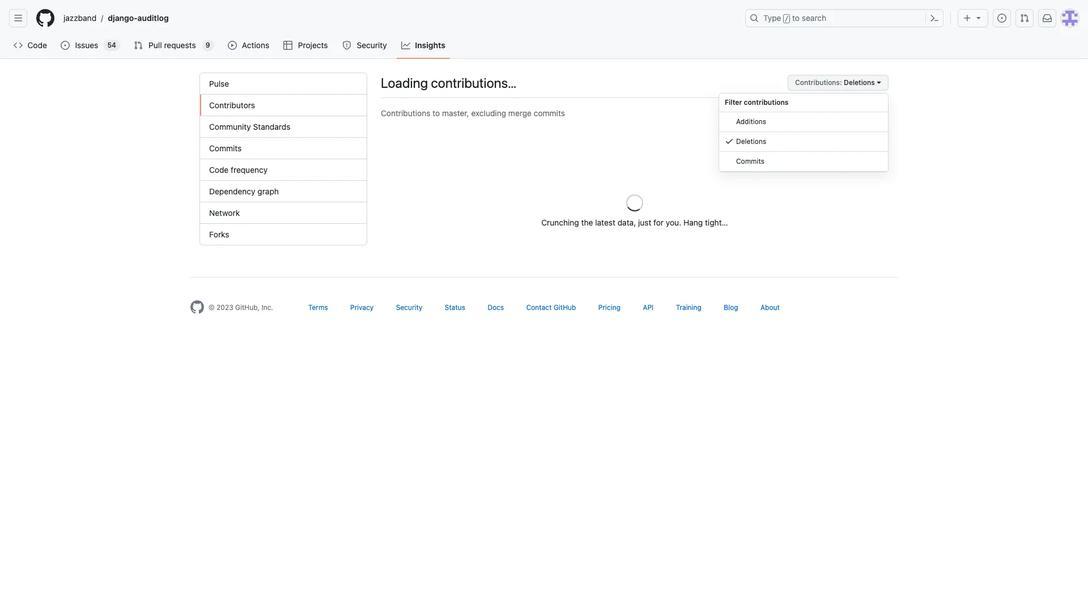Task type: vqa. For each thing, say whether or not it's contained in the screenshot.
repo 'image'
no



Task type: describe. For each thing, give the bounding box(es) containing it.
you.
[[666, 218, 682, 227]]

insights element
[[200, 73, 368, 246]]

pull requests
[[149, 40, 196, 50]]

network
[[209, 208, 240, 218]]

code for code frequency
[[209, 165, 229, 175]]

check image
[[725, 137, 734, 146]]

requests
[[164, 40, 196, 50]]

actions
[[242, 40, 270, 50]]

filter contributions
[[725, 98, 789, 107]]

plus image
[[964, 14, 973, 23]]

contributors link
[[200, 95, 367, 116]]

0 vertical spatial security
[[357, 40, 387, 50]]

jazzband link
[[59, 9, 101, 27]]

©
[[209, 303, 215, 312]]

training link
[[676, 303, 702, 312]]

search
[[802, 13, 827, 23]]

type / to search
[[764, 13, 827, 23]]

2023
[[217, 303, 233, 312]]

graph image
[[402, 41, 411, 50]]

© 2023 github, inc.
[[209, 303, 273, 312]]

filter
[[725, 98, 743, 107]]

status link
[[445, 303, 466, 312]]

excluding
[[472, 108, 507, 118]]

/ for jazzband
[[101, 13, 103, 23]]

master,
[[442, 108, 469, 118]]

forks link
[[200, 224, 367, 245]]

contributions
[[381, 108, 431, 118]]

1 horizontal spatial security
[[396, 303, 423, 312]]

tight…
[[706, 218, 729, 227]]

crunching the latest data, just for you. hang tight…
[[542, 218, 729, 227]]

pricing
[[599, 303, 621, 312]]

latest
[[596, 218, 616, 227]]

status
[[445, 303, 466, 312]]

training
[[676, 303, 702, 312]]

inc.
[[262, 303, 273, 312]]

actions link
[[223, 37, 275, 54]]

contributions to master, excluding merge commits
[[381, 108, 565, 118]]

9
[[206, 41, 210, 49]]

projects link
[[279, 37, 334, 54]]

network link
[[200, 202, 367, 224]]

table image
[[284, 41, 293, 50]]

54
[[107, 41, 116, 49]]

docs link
[[488, 303, 504, 312]]

pulse link
[[200, 73, 367, 95]]

deletions button
[[720, 132, 889, 152]]

issue opened image
[[61, 41, 70, 50]]

commits button
[[720, 152, 889, 172]]

code image
[[14, 41, 23, 50]]

standards
[[253, 122, 291, 132]]

docs
[[488, 303, 504, 312]]

api link
[[643, 303, 654, 312]]

type
[[764, 13, 782, 23]]

jazzband
[[64, 13, 97, 23]]



Task type: locate. For each thing, give the bounding box(es) containing it.
0 horizontal spatial to
[[433, 108, 440, 118]]

footer containing © 2023 github, inc.
[[181, 277, 907, 343]]

security left status link
[[396, 303, 423, 312]]

loading contributions…
[[381, 75, 517, 91]]

git pull request image left pull
[[134, 41, 143, 50]]

code for code
[[28, 40, 47, 50]]

contact
[[527, 303, 552, 312]]

footer
[[181, 277, 907, 343]]

dependency graph
[[209, 187, 279, 196]]

1 horizontal spatial commits
[[737, 157, 765, 166]]

1 vertical spatial deletions
[[737, 137, 767, 146]]

shield image
[[343, 41, 352, 50]]

for
[[654, 218, 664, 227]]

just
[[639, 218, 652, 227]]

commits link
[[200, 138, 367, 159]]

security link
[[338, 37, 393, 54], [396, 303, 423, 312]]

to left master,
[[433, 108, 440, 118]]

github
[[554, 303, 577, 312]]

insights link
[[397, 37, 450, 54]]

pricing link
[[599, 303, 621, 312]]

1 horizontal spatial deletions
[[845, 78, 876, 87]]

contributions
[[744, 98, 789, 107]]

deletions button
[[788, 75, 889, 91]]

0 vertical spatial commits
[[209, 143, 242, 153]]

terms
[[309, 303, 328, 312]]

1 horizontal spatial security link
[[396, 303, 423, 312]]

1 horizontal spatial to
[[793, 13, 800, 23]]

code frequency link
[[200, 159, 367, 181]]

terms link
[[309, 303, 328, 312]]

security
[[357, 40, 387, 50], [396, 303, 423, 312]]

/
[[101, 13, 103, 23], [785, 15, 789, 23]]

pulse
[[209, 79, 229, 88]]

code
[[28, 40, 47, 50], [209, 165, 229, 175]]

list containing jazzband
[[59, 9, 739, 27]]

jazzband / django-auditlog
[[64, 13, 169, 23]]

play image
[[228, 41, 237, 50]]

contact github
[[527, 303, 577, 312]]

0 horizontal spatial commits
[[209, 143, 242, 153]]

1 vertical spatial security link
[[396, 303, 423, 312]]

api
[[643, 303, 654, 312]]

1 vertical spatial git pull request image
[[134, 41, 143, 50]]

1 horizontal spatial code
[[209, 165, 229, 175]]

0 horizontal spatial /
[[101, 13, 103, 23]]

1 horizontal spatial /
[[785, 15, 789, 23]]

code link
[[9, 37, 52, 54]]

data,
[[618, 218, 637, 227]]

commits
[[534, 108, 565, 118]]

loading
[[381, 75, 428, 91]]

1 vertical spatial commits
[[737, 157, 765, 166]]

deletions
[[845, 78, 876, 87], [737, 137, 767, 146]]

contributions…
[[431, 75, 517, 91]]

code inside insights element
[[209, 165, 229, 175]]

0 vertical spatial security link
[[338, 37, 393, 54]]

1 horizontal spatial git pull request image
[[1021, 14, 1030, 23]]

list
[[59, 9, 739, 27]]

/ left django-
[[101, 13, 103, 23]]

community standards
[[209, 122, 291, 132]]

deletions inside popup button
[[845, 78, 876, 87]]

contact github link
[[527, 303, 577, 312]]

to left search
[[793, 13, 800, 23]]

0 horizontal spatial deletions
[[737, 137, 767, 146]]

0 vertical spatial git pull request image
[[1021, 14, 1030, 23]]

privacy link
[[351, 303, 374, 312]]

blog link
[[724, 303, 739, 312]]

dependency
[[209, 187, 256, 196]]

the
[[582, 218, 594, 227]]

0 horizontal spatial git pull request image
[[134, 41, 143, 50]]

to
[[793, 13, 800, 23], [433, 108, 440, 118]]

privacy
[[351, 303, 374, 312]]

auditlog
[[138, 13, 169, 23]]

git pull request image right issue opened image
[[1021, 14, 1030, 23]]

blog
[[724, 303, 739, 312]]

git pull request image for issue opened icon
[[134, 41, 143, 50]]

security right shield image
[[357, 40, 387, 50]]

0 vertical spatial deletions
[[845, 78, 876, 87]]

crunching
[[542, 218, 580, 227]]

code frequency
[[209, 165, 268, 175]]

merge
[[509, 108, 532, 118]]

1 vertical spatial to
[[433, 108, 440, 118]]

additions button
[[720, 112, 889, 132]]

0 horizontal spatial code
[[28, 40, 47, 50]]

github,
[[235, 303, 260, 312]]

additions
[[737, 117, 767, 126]]

/ right the "type"
[[785, 15, 789, 23]]

0 vertical spatial code
[[28, 40, 47, 50]]

commits
[[209, 143, 242, 153], [737, 157, 765, 166]]

community
[[209, 122, 251, 132]]

commits inside "link"
[[209, 143, 242, 153]]

0 horizontal spatial security link
[[338, 37, 393, 54]]

graph
[[258, 187, 279, 196]]

security link left status link
[[396, 303, 423, 312]]

1 vertical spatial code
[[209, 165, 229, 175]]

django-
[[108, 13, 138, 23]]

issue opened image
[[998, 14, 1007, 23]]

0 vertical spatial to
[[793, 13, 800, 23]]

commits down additions
[[737, 157, 765, 166]]

projects
[[298, 40, 328, 50]]

git pull request image
[[1021, 14, 1030, 23], [134, 41, 143, 50]]

commits inside button
[[737, 157, 765, 166]]

pull
[[149, 40, 162, 50]]

django-auditlog link
[[103, 9, 173, 27]]

1 vertical spatial security
[[396, 303, 423, 312]]

community standards link
[[200, 116, 367, 138]]

triangle down image
[[975, 13, 984, 22]]

deletions inside button
[[737, 137, 767, 146]]

/ for type
[[785, 15, 789, 23]]

command palette image
[[931, 14, 940, 23]]

security link left graph image
[[338, 37, 393, 54]]

dependency graph link
[[200, 181, 367, 202]]

frequency
[[231, 165, 268, 175]]

/ inside jazzband / django-auditlog
[[101, 13, 103, 23]]

homepage image
[[36, 9, 54, 27]]

menu
[[719, 93, 889, 172]]

code right "code" icon
[[28, 40, 47, 50]]

notifications image
[[1044, 14, 1053, 23]]

menu containing filter contributions
[[719, 93, 889, 172]]

git pull request image for issue opened image
[[1021, 14, 1030, 23]]

code up dependency
[[209, 165, 229, 175]]

issues
[[75, 40, 98, 50]]

/ inside type / to search
[[785, 15, 789, 23]]

forks
[[209, 230, 229, 239]]

insights
[[415, 40, 446, 50]]

commits down community on the top of the page
[[209, 143, 242, 153]]

about
[[761, 303, 780, 312]]

about link
[[761, 303, 780, 312]]

homepage image
[[191, 301, 204, 314]]

contributors
[[209, 100, 255, 110]]

hang
[[684, 218, 703, 227]]

0 horizontal spatial security
[[357, 40, 387, 50]]



